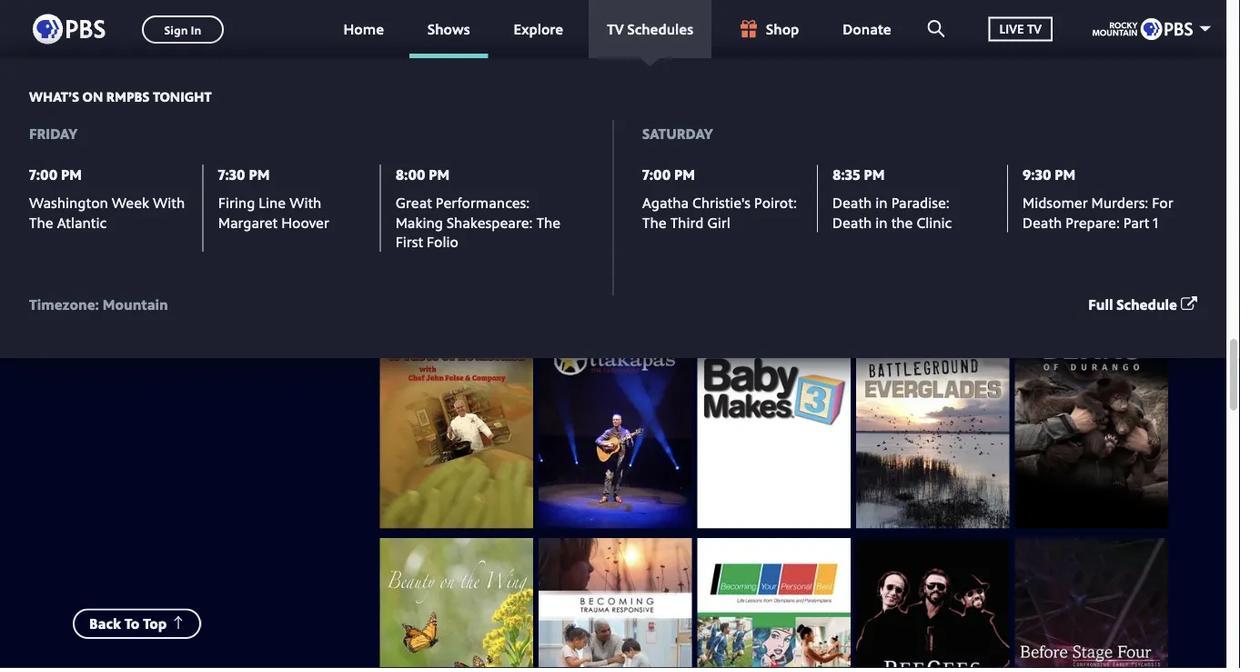 Task type: describe. For each thing, give the bounding box(es) containing it.
donate
[[843, 19, 891, 39]]

a taste of louisiana with chef john folse & co. image
[[380, 299, 533, 529]]

pm for great
[[429, 165, 450, 184]]

back
[[89, 614, 121, 634]]

shakespeare:
[[447, 212, 533, 232]]

girl
[[707, 212, 730, 232]]

tv schedules
[[607, 19, 693, 39]]

tonight
[[153, 87, 212, 106]]

home
[[343, 19, 384, 39]]

becoming trauma responsive image
[[539, 539, 692, 669]]

full
[[1089, 295, 1113, 314]]

before stage four: confronting early psychosis image
[[1015, 539, 1168, 669]]

paradise:
[[891, 193, 950, 213]]

full schedule
[[1089, 295, 1177, 314]]

live tv link
[[970, 0, 1071, 58]]

full schedule link
[[1089, 295, 1197, 315]]

home link
[[325, 0, 402, 58]]

to
[[124, 614, 139, 634]]

7:30 pm firing line with margaret hoover
[[218, 165, 329, 232]]

shop link
[[719, 0, 817, 58]]

shows link
[[409, 0, 488, 58]]

hoover
[[281, 212, 329, 232]]

the for agatha
[[642, 212, 667, 232]]

with for week
[[153, 193, 185, 213]]

washington
[[29, 193, 108, 213]]

prepare:
[[1066, 212, 1120, 232]]

great
[[395, 193, 432, 213]]

clinic
[[917, 212, 952, 232]]

on
[[82, 87, 103, 106]]

what's on rmpbs tonight
[[29, 87, 212, 106]]

pm for firing
[[249, 165, 270, 184]]

top
[[143, 614, 167, 634]]

baby makes 3 image
[[697, 299, 851, 529]]

making
[[395, 212, 443, 232]]

pm for agatha
[[674, 165, 695, 184]]

midsomer
[[1023, 193, 1088, 213]]

8:35 pm death in paradise: death in the clinic
[[833, 165, 952, 232]]

beauty on the wing: life story of the monarch butterfly image
[[380, 539, 533, 669]]

death for death
[[833, 212, 872, 232]]

timezone:
[[29, 295, 99, 314]]

donate link
[[825, 0, 909, 58]]

pbs image
[[33, 9, 106, 50]]

folio
[[427, 232, 458, 251]]

8:00 pm great performances: making shakespeare: the first folio
[[395, 165, 561, 251]]

the for washington
[[29, 212, 53, 232]]

7:00 pm agatha christie's poirot: the third girl
[[642, 165, 797, 232]]

firing
[[218, 193, 255, 213]]

performances:
[[436, 193, 530, 213]]

becoming your personal best image
[[697, 539, 851, 669]]

third
[[670, 212, 704, 232]]

pm for midsomer
[[1055, 165, 1076, 184]]

schedules
[[627, 19, 693, 39]]

live
[[1000, 20, 1024, 37]]

tv inside 'link'
[[1027, 20, 1042, 37]]

tv schedules link
[[589, 0, 712, 58]]

poirot:
[[754, 193, 797, 213]]

shop
[[766, 19, 799, 39]]

bears of durango image
[[1015, 299, 1168, 529]]

the inside 8:00 pm great performances: making shakespeare: the first folio
[[536, 212, 561, 232]]



Task type: vqa. For each thing, say whether or not it's contained in the screenshot.
FRIDAY
yes



Task type: locate. For each thing, give the bounding box(es) containing it.
3 pm from the left
[[429, 165, 450, 184]]

atlantic
[[57, 212, 107, 232]]

pm right 9:30
[[1055, 165, 1076, 184]]

search image
[[928, 20, 945, 37]]

pm inside 7:30 pm firing line with margaret hoover
[[249, 165, 270, 184]]

7:00 for 7:00 pm agatha christie's poirot: the third girl
[[642, 165, 671, 184]]

2 horizontal spatial the
[[642, 212, 667, 232]]

7:00
[[29, 165, 57, 184], [642, 165, 671, 184]]

1 horizontal spatial tv
[[1027, 20, 1042, 37]]

tv
[[607, 19, 624, 39], [1027, 20, 1042, 37]]

schedule
[[1117, 295, 1177, 314]]

9:30 pm midsomer murders: for death prepare: part 1
[[1023, 165, 1173, 232]]

rmpbs
[[106, 87, 150, 106]]

0 horizontal spatial the
[[29, 212, 53, 232]]

4 pm from the left
[[674, 165, 695, 184]]

the
[[29, 212, 53, 232], [536, 212, 561, 232], [642, 212, 667, 232]]

1 horizontal spatial the
[[536, 212, 561, 232]]

pm for washington
[[61, 165, 82, 184]]

the right shakespeare: on the top of the page
[[536, 212, 561, 232]]

what's
[[29, 87, 79, 106]]

0 horizontal spatial with
[[153, 193, 185, 213]]

1 horizontal spatial 7:00
[[642, 165, 671, 184]]

pm up "agatha"
[[674, 165, 695, 184]]

murders:
[[1091, 193, 1148, 213]]

attakapas: the cajun story image
[[539, 299, 692, 529]]

8:35
[[833, 165, 860, 184]]

7:30
[[218, 165, 245, 184]]

timezone: mountain
[[29, 295, 168, 314]]

rmpbs image
[[1093, 18, 1193, 40]]

1 in from the top
[[876, 193, 888, 213]]

back to top
[[89, 614, 167, 634]]

battleground everglades image
[[856, 299, 1009, 529]]

the inside 7:00 pm agatha christie's poirot: the third girl
[[642, 212, 667, 232]]

2 the from the left
[[536, 212, 561, 232]]

tv right live
[[1027, 20, 1042, 37]]

1 with from the left
[[153, 193, 185, 213]]

christie's
[[692, 193, 751, 213]]

6 pm from the left
[[1055, 165, 1076, 184]]

the
[[891, 212, 913, 232]]

1 pm from the left
[[61, 165, 82, 184]]

pm inside 8:35 pm death in paradise: death in the clinic
[[864, 165, 885, 184]]

2 in from the top
[[876, 212, 888, 232]]

pm inside 7:00 pm agatha christie's poirot: the third girl
[[674, 165, 695, 184]]

with inside 7:30 pm firing line with margaret hoover
[[290, 193, 322, 213]]

1 the from the left
[[29, 212, 53, 232]]

1 7:00 from the left
[[29, 165, 57, 184]]

explore link
[[495, 0, 582, 58]]

7:00 up "washington"
[[29, 165, 57, 184]]

pm
[[61, 165, 82, 184], [249, 165, 270, 184], [429, 165, 450, 184], [674, 165, 695, 184], [864, 165, 885, 184], [1055, 165, 1076, 184]]

with inside 7:00 pm washington week with the atlantic
[[153, 193, 185, 213]]

the left the atlantic on the left top
[[29, 212, 53, 232]]

pm right 8:35
[[864, 165, 885, 184]]

7:00 up "agatha"
[[642, 165, 671, 184]]

explore
[[514, 19, 563, 39]]

with right the "line"
[[290, 193, 322, 213]]

with for line
[[290, 193, 322, 213]]

pm for death
[[864, 165, 885, 184]]

the left third
[[642, 212, 667, 232]]

live tv
[[1000, 20, 1042, 37]]

friday
[[29, 123, 78, 143]]

death for midsomer
[[1023, 212, 1062, 232]]

saturday
[[642, 123, 713, 143]]

pm right 7:30 at the top of page
[[249, 165, 270, 184]]

agatha
[[642, 193, 689, 213]]

9:30
[[1023, 165, 1051, 184]]

7:00 inside 7:00 pm agatha christie's poirot: the third girl
[[642, 165, 671, 184]]

2 pm from the left
[[249, 165, 270, 184]]

0 horizontal spatial 7:00
[[29, 165, 57, 184]]

pm inside 7:00 pm washington week with the atlantic
[[61, 165, 82, 184]]

pm inside 8:00 pm great performances: making shakespeare: the first folio
[[429, 165, 450, 184]]

5 pm from the left
[[864, 165, 885, 184]]

death
[[833, 193, 872, 213], [833, 212, 872, 232], [1023, 212, 1062, 232]]

the inside 7:00 pm washington week with the atlantic
[[29, 212, 53, 232]]

with right week
[[153, 193, 185, 213]]

margaret
[[218, 212, 278, 232]]

7:00 for 7:00 pm washington week with the atlantic
[[29, 165, 57, 184]]

first
[[395, 232, 423, 251]]

death inside the 9:30 pm midsomer murders: for death prepare: part 1
[[1023, 212, 1062, 232]]

1 horizontal spatial with
[[290, 193, 322, 213]]

pm inside the 9:30 pm midsomer murders: for death prepare: part 1
[[1055, 165, 1076, 184]]

0 horizontal spatial tv
[[607, 19, 624, 39]]

7:00 inside 7:00 pm washington week with the atlantic
[[29, 165, 57, 184]]

week
[[112, 193, 149, 213]]

shows
[[428, 19, 470, 39]]

1
[[1153, 212, 1158, 232]]

7:00 pm washington week with the atlantic
[[29, 165, 185, 232]]

in
[[876, 193, 888, 213], [876, 212, 888, 232]]

back to top button
[[73, 609, 201, 640]]

mountain
[[103, 295, 168, 314]]

pm right the 8:00
[[429, 165, 450, 184]]

with
[[153, 193, 185, 213], [290, 193, 322, 213]]

8:00
[[395, 165, 425, 184]]

tv left schedules on the right top
[[607, 19, 624, 39]]

line
[[259, 193, 286, 213]]

2 with from the left
[[290, 193, 322, 213]]

pm up "washington"
[[61, 165, 82, 184]]

bee gees: one night only image
[[856, 539, 1009, 669]]

3 the from the left
[[642, 212, 667, 232]]

2 7:00 from the left
[[642, 165, 671, 184]]

part
[[1124, 212, 1149, 232]]

for
[[1152, 193, 1173, 213]]



